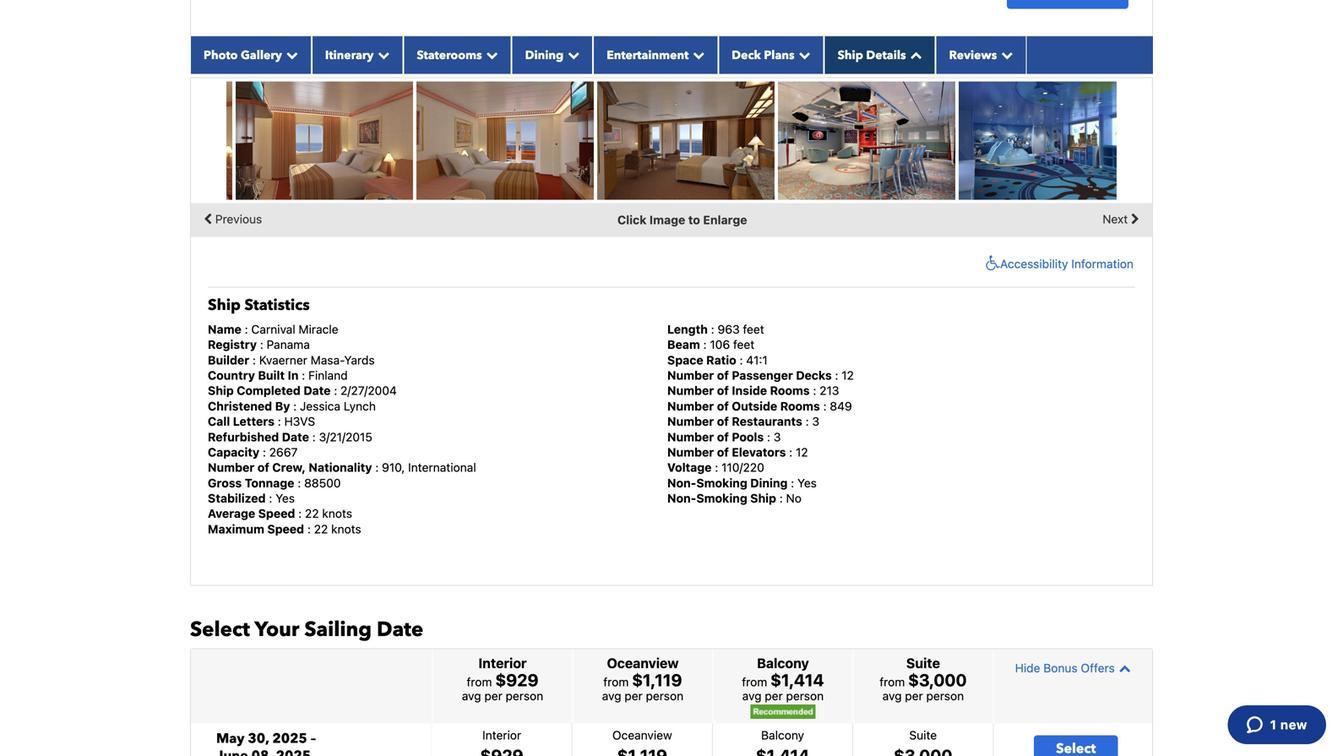Task type: vqa. For each thing, say whether or not it's contained in the screenshot.


Task type: locate. For each thing, give the bounding box(es) containing it.
1 chevron down image from the left
[[282, 49, 298, 61]]

0 horizontal spatial dining
[[525, 47, 564, 63]]

photo gallery button
[[190, 36, 312, 74]]

chevron down image inside "reviews" dropdown button
[[998, 49, 1014, 61]]

2 from from the left
[[604, 675, 629, 689]]

registry
[[208, 338, 257, 352]]

interior image
[[55, 81, 232, 200]]

$1,119
[[632, 670, 683, 690]]

reviews
[[950, 47, 998, 63]]

select
[[190, 616, 250, 644]]

per for $929
[[485, 689, 503, 703]]

0 vertical spatial chevron up image
[[907, 49, 923, 61]]

1 horizontal spatial yes
[[798, 476, 817, 490]]

1 vertical spatial chevron up image
[[1115, 662, 1131, 674]]

oceanview for oceanview from $1,119 avg per person
[[607, 655, 679, 671]]

3 down decks
[[813, 415, 820, 429]]

of
[[717, 368, 729, 382], [717, 384, 729, 398], [717, 399, 729, 413], [717, 415, 729, 429], [717, 430, 729, 444], [717, 445, 729, 459], [258, 461, 269, 475]]

chevron down image inside staterooms dropdown button
[[482, 49, 498, 61]]

chevron down image inside deck plans dropdown button
[[795, 49, 811, 61]]

person inside 'interior from $929 avg per person'
[[506, 689, 544, 703]]

chevron down image
[[282, 49, 298, 61], [374, 49, 390, 61], [482, 49, 498, 61]]

beam
[[668, 338, 700, 352]]

information
[[1072, 257, 1134, 271]]

chevron up image inside ship details dropdown button
[[907, 49, 923, 61]]

avg left the '$929'
[[462, 689, 481, 703]]

wheelchair image
[[982, 255, 1001, 272]]

ratio
[[707, 353, 737, 367]]

88500
[[304, 476, 341, 490]]

1 vertical spatial knots
[[331, 522, 361, 536]]

from inside 'interior from $929 avg per person'
[[467, 675, 492, 689]]

from inside oceanview from $1,119 avg per person
[[604, 675, 629, 689]]

entertainment button
[[593, 36, 719, 74]]

avg left $3,000 at the bottom of the page
[[883, 689, 902, 703]]

rooms down 213
[[781, 399, 820, 413]]

3
[[813, 415, 820, 429], [774, 430, 781, 444]]

number inside the "ship statistics name : carnival miracle registry : panama builder : kvaerner masa-yards country built in : finland ship completed date : 2/27/2004 christened by : jessica lynch call letters : h3vs refurbished date : 3/21/2015 capacity : 2667 number of crew, nationality : 910, international gross tonnage : 88500 stabilized : yes average speed : 22 knots maximum speed : 22 knots"
[[208, 461, 255, 475]]

3 chevron down image from the left
[[795, 49, 811, 61]]

ship details
[[838, 47, 907, 63]]

ship details button
[[825, 36, 936, 74]]

chevron down image inside itinerary dropdown button
[[374, 49, 390, 61]]

from left $3,000 at the bottom of the page
[[880, 675, 905, 689]]

1 horizontal spatial 3
[[813, 415, 820, 429]]

0 vertical spatial date
[[304, 384, 331, 398]]

recommended image
[[751, 705, 816, 719]]

date right sailing on the left bottom of page
[[377, 616, 424, 644]]

yes down tonnage
[[276, 491, 295, 505]]

chevron up image inside 'hide bonus offers' link
[[1115, 662, 1131, 674]]

1 from from the left
[[467, 675, 492, 689]]

avg left $1,119
[[602, 689, 622, 703]]

christened
[[208, 399, 272, 413]]

camp ocean: penguins image
[[959, 81, 1137, 200]]

avg for $1,414
[[743, 689, 762, 703]]

oceanview inside oceanview from $1,119 avg per person
[[607, 655, 679, 671]]

3 avg from the left
[[743, 689, 762, 703]]

0 vertical spatial balcony
[[757, 655, 809, 671]]

yes up no
[[798, 476, 817, 490]]

person inside "balcony from $1,414 avg per person"
[[786, 689, 824, 703]]

1 vertical spatial 3
[[774, 430, 781, 444]]

2 chevron down image from the left
[[689, 49, 705, 61]]

in
[[288, 368, 299, 382]]

of up tonnage
[[258, 461, 269, 475]]

space
[[668, 353, 704, 367]]

suite for suite from $3,000 avg per person
[[907, 655, 941, 671]]

person
[[506, 689, 544, 703], [646, 689, 684, 703], [786, 689, 824, 703], [927, 689, 964, 703]]

oceanview for oceanview
[[613, 728, 673, 742]]

suite for suite
[[910, 728, 937, 742]]

4 avg from the left
[[883, 689, 902, 703]]

non-
[[668, 476, 697, 490], [668, 491, 697, 505]]

ship inside dropdown button
[[838, 47, 864, 63]]

3 down restaurants
[[774, 430, 781, 444]]

gallery
[[241, 47, 282, 63]]

2 smoking from the top
[[697, 491, 748, 505]]

balcony
[[757, 655, 809, 671], [762, 728, 805, 742]]

chevron down image for deck plans
[[795, 49, 811, 61]]

2025
[[272, 730, 307, 748]]

1 vertical spatial 12
[[796, 445, 809, 459]]

avg inside "balcony from $1,414 avg per person"
[[743, 689, 762, 703]]

country
[[208, 368, 255, 382]]

masa-
[[311, 353, 344, 367]]

1 vertical spatial interior
[[483, 728, 522, 742]]

chevron up image
[[907, 49, 923, 61], [1115, 662, 1131, 674]]

849
[[830, 399, 853, 413]]

staterooms button
[[403, 36, 512, 74]]

chevron down image inside photo gallery dropdown button
[[282, 49, 298, 61]]

balcony down recommended image
[[762, 728, 805, 742]]

3 person from the left
[[786, 689, 824, 703]]

smoking
[[697, 476, 748, 490], [697, 491, 748, 505]]

from inside suite from $3,000 avg per person
[[880, 675, 905, 689]]

person for $1,414
[[786, 689, 824, 703]]

yes inside length : 963 feet beam : 106 feet space ratio : 41:1 number of passenger decks : 12 number of inside rooms : 213 number of outside rooms : 849 number of restaurants : 3 number of pools : 3 number of elevators : 12 voltage : 110/220 non-smoking dining : yes non-smoking ship : no
[[798, 476, 817, 490]]

0 vertical spatial yes
[[798, 476, 817, 490]]

0 vertical spatial dining
[[525, 47, 564, 63]]

balcony up recommended image
[[757, 655, 809, 671]]

1 horizontal spatial chevron up image
[[1115, 662, 1131, 674]]

speed
[[258, 507, 295, 521], [267, 522, 304, 536]]

oceanview image
[[236, 81, 413, 200]]

910,
[[382, 461, 405, 475]]

enlarge
[[703, 213, 748, 227]]

1 chevron down image from the left
[[564, 49, 580, 61]]

call
[[208, 415, 230, 429]]

yes inside the "ship statistics name : carnival miracle registry : panama builder : kvaerner masa-yards country built in : finland ship completed date : 2/27/2004 christened by : jessica lynch call letters : h3vs refurbished date : 3/21/2015 capacity : 2667 number of crew, nationality : 910, international gross tonnage : 88500 stabilized : yes average speed : 22 knots maximum speed : 22 knots"
[[276, 491, 295, 505]]

ship left details
[[838, 47, 864, 63]]

2 person from the left
[[646, 689, 684, 703]]

106
[[710, 338, 730, 352]]

suite
[[907, 655, 941, 671], [910, 728, 937, 742]]

chevron down image inside dining dropdown button
[[564, 49, 580, 61]]

photo
[[204, 47, 238, 63]]

1 smoking from the top
[[697, 476, 748, 490]]

2 per from the left
[[625, 689, 643, 703]]

of left restaurants
[[717, 415, 729, 429]]

knots
[[322, 507, 352, 521], [331, 522, 361, 536]]

1 avg from the left
[[462, 689, 481, 703]]

from up recommended image
[[742, 675, 768, 689]]

2 avg from the left
[[602, 689, 622, 703]]

chevron up image left reviews
[[907, 49, 923, 61]]

0 vertical spatial interior
[[479, 655, 527, 671]]

chevron down image for staterooms
[[482, 49, 498, 61]]

avg inside oceanview from $1,119 avg per person
[[602, 689, 622, 703]]

staterooms
[[417, 47, 482, 63]]

from left the '$929'
[[467, 675, 492, 689]]

restaurants
[[732, 415, 803, 429]]

ship
[[838, 47, 864, 63], [208, 295, 241, 315], [208, 384, 234, 398], [751, 491, 777, 505]]

0 vertical spatial speed
[[258, 507, 295, 521]]

1 vertical spatial smoking
[[697, 491, 748, 505]]

0 vertical spatial smoking
[[697, 476, 748, 490]]

1 per from the left
[[485, 689, 503, 703]]

avg up recommended image
[[743, 689, 762, 703]]

avg for $1,119
[[602, 689, 622, 703]]

1 vertical spatial suite
[[910, 728, 937, 742]]

from for $929
[[467, 675, 492, 689]]

chevron down image left itinerary
[[282, 49, 298, 61]]

0 horizontal spatial chevron down image
[[282, 49, 298, 61]]

4 per from the left
[[905, 689, 924, 703]]

chevron up image for ship details
[[907, 49, 923, 61]]

0 horizontal spatial chevron up image
[[907, 49, 923, 61]]

feet right 963
[[743, 322, 765, 336]]

1 vertical spatial balcony
[[762, 728, 805, 742]]

12 up 849
[[842, 368, 854, 382]]

length
[[668, 322, 708, 336]]

1 vertical spatial non-
[[668, 491, 697, 505]]

3 from from the left
[[742, 675, 768, 689]]

ship left no
[[751, 491, 777, 505]]

from left $1,119
[[604, 675, 629, 689]]

person inside oceanview from $1,119 avg per person
[[646, 689, 684, 703]]

per
[[485, 689, 503, 703], [625, 689, 643, 703], [765, 689, 783, 703], [905, 689, 924, 703]]

person inside suite from $3,000 avg per person
[[927, 689, 964, 703]]

from inside "balcony from $1,414 avg per person"
[[742, 675, 768, 689]]

$3,000
[[909, 670, 967, 690]]

from
[[467, 675, 492, 689], [604, 675, 629, 689], [742, 675, 768, 689], [880, 675, 905, 689]]

2 horizontal spatial chevron down image
[[482, 49, 498, 61]]

1 person from the left
[[506, 689, 544, 703]]

0 horizontal spatial yes
[[276, 491, 295, 505]]

avg inside 'interior from $929 avg per person'
[[462, 689, 481, 703]]

30,
[[248, 730, 269, 748]]

suite image
[[598, 81, 775, 200]]

per inside "balcony from $1,414 avg per person"
[[765, 689, 783, 703]]

chevron down image left dining dropdown button
[[482, 49, 498, 61]]

0 vertical spatial suite
[[907, 655, 941, 671]]

inside
[[732, 384, 767, 398]]

0 horizontal spatial 12
[[796, 445, 809, 459]]

tonnage
[[245, 476, 295, 490]]

1 horizontal spatial 12
[[842, 368, 854, 382]]

avg for $929
[[462, 689, 481, 703]]

avg
[[462, 689, 481, 703], [602, 689, 622, 703], [743, 689, 762, 703], [883, 689, 902, 703]]

0 horizontal spatial 3
[[774, 430, 781, 444]]

dining inside length : 963 feet beam : 106 feet space ratio : 41:1 number of passenger decks : 12 number of inside rooms : 213 number of outside rooms : 849 number of restaurants : 3 number of pools : 3 number of elevators : 12 voltage : 110/220 non-smoking dining : yes non-smoking ship : no
[[751, 476, 788, 490]]

person for $929
[[506, 689, 544, 703]]

1 vertical spatial yes
[[276, 491, 295, 505]]

avg for $3,000
[[883, 689, 902, 703]]

of left "pools"
[[717, 430, 729, 444]]

suite inside suite from $3,000 avg per person
[[907, 655, 941, 671]]

1 vertical spatial dining
[[751, 476, 788, 490]]

date up the jessica
[[304, 384, 331, 398]]

person for $3,000
[[927, 689, 964, 703]]

chevron down image for entertainment
[[689, 49, 705, 61]]

per inside oceanview from $1,119 avg per person
[[625, 689, 643, 703]]

–
[[311, 730, 316, 748]]

1 horizontal spatial chevron down image
[[374, 49, 390, 61]]

photo gallery
[[204, 47, 282, 63]]

itinerary button
[[312, 36, 403, 74]]

finland
[[309, 368, 348, 382]]

lynch
[[344, 399, 376, 413]]

previous link
[[199, 206, 262, 232]]

rooms down decks
[[770, 384, 810, 398]]

per inside suite from $3,000 avg per person
[[905, 689, 924, 703]]

balcony inside "balcony from $1,414 avg per person"
[[757, 655, 809, 671]]

name
[[208, 322, 242, 336]]

4 person from the left
[[927, 689, 964, 703]]

dining
[[525, 47, 564, 63], [751, 476, 788, 490]]

chevron down image left staterooms
[[374, 49, 390, 61]]

12
[[842, 368, 854, 382], [796, 445, 809, 459]]

interior
[[479, 655, 527, 671], [483, 728, 522, 742]]

chevron down image for dining
[[564, 49, 580, 61]]

chevron down image inside entertainment "dropdown button"
[[689, 49, 705, 61]]

of left outside in the bottom right of the page
[[717, 399, 729, 413]]

gross
[[208, 476, 242, 490]]

2 chevron down image from the left
[[374, 49, 390, 61]]

4 chevron down image from the left
[[998, 49, 1014, 61]]

feet up 41:1
[[734, 338, 755, 352]]

elevators
[[732, 445, 786, 459]]

plans
[[764, 47, 795, 63]]

per for $1,119
[[625, 689, 643, 703]]

avg inside suite from $3,000 avg per person
[[883, 689, 902, 703]]

chevron down image for itinerary
[[374, 49, 390, 61]]

oceanview
[[607, 655, 679, 671], [613, 728, 673, 742]]

yes
[[798, 476, 817, 490], [276, 491, 295, 505]]

chevron up image right bonus
[[1115, 662, 1131, 674]]

12 right elevators
[[796, 445, 809, 459]]

date down h3vs
[[282, 430, 309, 444]]

interior for interior
[[483, 728, 522, 742]]

per inside 'interior from $929 avg per person'
[[485, 689, 503, 703]]

3 per from the left
[[765, 689, 783, 703]]

0 vertical spatial non-
[[668, 476, 697, 490]]

0 vertical spatial oceanview
[[607, 655, 679, 671]]

:
[[245, 322, 248, 336], [711, 322, 715, 336], [260, 338, 264, 352], [704, 338, 707, 352], [253, 353, 256, 367], [740, 353, 743, 367], [302, 368, 305, 382], [835, 368, 839, 382], [334, 384, 337, 398], [813, 384, 817, 398], [293, 399, 297, 413], [824, 399, 827, 413], [278, 415, 281, 429], [806, 415, 809, 429], [312, 430, 316, 444], [767, 430, 771, 444], [263, 445, 266, 459], [790, 445, 793, 459], [375, 461, 379, 475], [715, 461, 719, 475], [298, 476, 301, 490], [791, 476, 795, 490], [269, 491, 272, 505], [780, 491, 783, 505], [298, 507, 302, 521], [308, 522, 311, 536]]

4 from from the left
[[880, 675, 905, 689]]

1 vertical spatial oceanview
[[613, 728, 673, 742]]

interior inside 'interior from $929 avg per person'
[[479, 655, 527, 671]]

$1,414
[[771, 670, 825, 690]]

3 chevron down image from the left
[[482, 49, 498, 61]]

chevron down image
[[564, 49, 580, 61], [689, 49, 705, 61], [795, 49, 811, 61], [998, 49, 1014, 61]]

from for $1,414
[[742, 675, 768, 689]]

1 horizontal spatial dining
[[751, 476, 788, 490]]



Task type: describe. For each thing, give the bounding box(es) containing it.
entertainment
[[607, 47, 689, 63]]

interior for interior from $929 avg per person
[[479, 655, 527, 671]]

0 vertical spatial rooms
[[770, 384, 810, 398]]

voltage
[[668, 461, 712, 475]]

balcony image
[[417, 81, 594, 200]]

details
[[867, 47, 907, 63]]

hide bonus offers
[[1016, 661, 1115, 675]]

chevron right image
[[1132, 206, 1140, 232]]

hide
[[1016, 661, 1041, 675]]

chevron down image for reviews
[[998, 49, 1014, 61]]

of left inside
[[717, 384, 729, 398]]

hide bonus offers link
[[998, 654, 1149, 683]]

average
[[208, 507, 255, 521]]

0 vertical spatial 22
[[305, 507, 319, 521]]

outside
[[732, 399, 778, 413]]

interior from $929 avg per person
[[462, 655, 544, 703]]

person for $1,119
[[646, 689, 684, 703]]

chevron up image for hide bonus offers
[[1115, 662, 1131, 674]]

kvaerner
[[259, 353, 308, 367]]

maximum
[[208, 522, 264, 536]]

per for $1,414
[[765, 689, 783, 703]]

statistics
[[245, 295, 310, 315]]

213
[[820, 384, 840, 398]]

balcony for balcony
[[762, 728, 805, 742]]

0 vertical spatial feet
[[743, 322, 765, 336]]

2667
[[269, 445, 298, 459]]

click image to enlarge
[[618, 213, 748, 227]]

2 non- from the top
[[668, 491, 697, 505]]

accessibility information link
[[982, 255, 1134, 272]]

nationality
[[309, 461, 372, 475]]

h3vs
[[284, 415, 315, 429]]

0 vertical spatial 12
[[842, 368, 854, 382]]

international
[[408, 461, 476, 475]]

select your sailing date
[[190, 616, 424, 644]]

your
[[255, 616, 299, 644]]

1 vertical spatial rooms
[[781, 399, 820, 413]]

itinerary
[[325, 47, 374, 63]]

dining inside dropdown button
[[525, 47, 564, 63]]

length : 963 feet beam : 106 feet space ratio : 41:1 number of passenger decks : 12 number of inside rooms : 213 number of outside rooms : 849 number of restaurants : 3 number of pools : 3 number of elevators : 12 voltage : 110/220 non-smoking dining : yes non-smoking ship : no
[[668, 322, 854, 505]]

chevron left image
[[204, 206, 212, 232]]

41:1
[[747, 353, 768, 367]]

deck
[[732, 47, 761, 63]]

$929
[[495, 670, 539, 690]]

2 vertical spatial date
[[377, 616, 424, 644]]

reviews button
[[936, 36, 1027, 74]]

by
[[275, 399, 290, 413]]

crew,
[[272, 461, 306, 475]]

ship down country
[[208, 384, 234, 398]]

from for $1,119
[[604, 675, 629, 689]]

decks
[[796, 368, 832, 382]]

letters
[[233, 415, 275, 429]]

jessica
[[300, 399, 341, 413]]

offers
[[1081, 661, 1115, 675]]

bonus
[[1044, 661, 1078, 675]]

oceanview from $1,119 avg per person
[[602, 655, 684, 703]]

suite from $3,000 avg per person
[[880, 655, 967, 703]]

of down ratio
[[717, 368, 729, 382]]

3/21/2015
[[319, 430, 373, 444]]

completed
[[237, 384, 301, 398]]

deck plans
[[732, 47, 795, 63]]

accessibility information
[[1001, 257, 1134, 271]]

accessibility
[[1001, 257, 1069, 271]]

refurbished
[[208, 430, 279, 444]]

1 vertical spatial feet
[[734, 338, 755, 352]]

no
[[786, 491, 802, 505]]

balcony from $1,414 avg per person
[[742, 655, 825, 703]]

panama
[[267, 338, 310, 352]]

builder
[[208, 353, 249, 367]]

1 vertical spatial 22
[[314, 522, 328, 536]]

110/220
[[722, 461, 765, 475]]

1 vertical spatial speed
[[267, 522, 304, 536]]

1 vertical spatial date
[[282, 430, 309, 444]]

yards
[[344, 353, 375, 367]]

club o2 image
[[778, 81, 956, 200]]

pools
[[732, 430, 764, 444]]

of up 110/220
[[717, 445, 729, 459]]

2/27/2004
[[341, 384, 397, 398]]

1 non- from the top
[[668, 476, 697, 490]]

stabilized
[[208, 491, 266, 505]]

click
[[618, 213, 647, 227]]

0 vertical spatial knots
[[322, 507, 352, 521]]

capacity
[[208, 445, 260, 459]]

per for $3,000
[[905, 689, 924, 703]]

0 vertical spatial 3
[[813, 415, 820, 429]]

built
[[258, 368, 285, 382]]

to
[[689, 213, 701, 227]]

next
[[1103, 212, 1132, 226]]

photo gallery image thumbnails navigation
[[191, 203, 1153, 237]]

balcony for balcony from $1,414 avg per person
[[757, 655, 809, 671]]

chevron down image for photo gallery
[[282, 49, 298, 61]]

ship up name
[[208, 295, 241, 315]]

from for $3,000
[[880, 675, 905, 689]]

of inside the "ship statistics name : carnival miracle registry : panama builder : kvaerner masa-yards country built in : finland ship completed date : 2/27/2004 christened by : jessica lynch call letters : h3vs refurbished date : 3/21/2015 capacity : 2667 number of crew, nationality : 910, international gross tonnage : 88500 stabilized : yes average speed : 22 knots maximum speed : 22 knots"
[[258, 461, 269, 475]]

deck plans button
[[719, 36, 825, 74]]

miracle
[[299, 322, 339, 336]]

carnival
[[251, 322, 296, 336]]

select your sailing date main content
[[0, 0, 1162, 756]]

ship statistics name : carnival miracle registry : panama builder : kvaerner masa-yards country built in : finland ship completed date : 2/27/2004 christened by : jessica lynch call letters : h3vs refurbished date : 3/21/2015 capacity : 2667 number of crew, nationality : 910, international gross tonnage : 88500 stabilized : yes average speed : 22 knots maximum speed : 22 knots
[[208, 295, 476, 536]]

may
[[216, 730, 245, 748]]

previous
[[212, 212, 262, 226]]

next link
[[1103, 206, 1144, 232]]

dining button
[[512, 36, 593, 74]]

ship inside length : 963 feet beam : 106 feet space ratio : 41:1 number of passenger decks : 12 number of inside rooms : 213 number of outside rooms : 849 number of restaurants : 3 number of pools : 3 number of elevators : 12 voltage : 110/220 non-smoking dining : yes non-smoking ship : no
[[751, 491, 777, 505]]

may 30, 2025 –
[[216, 730, 316, 748]]



